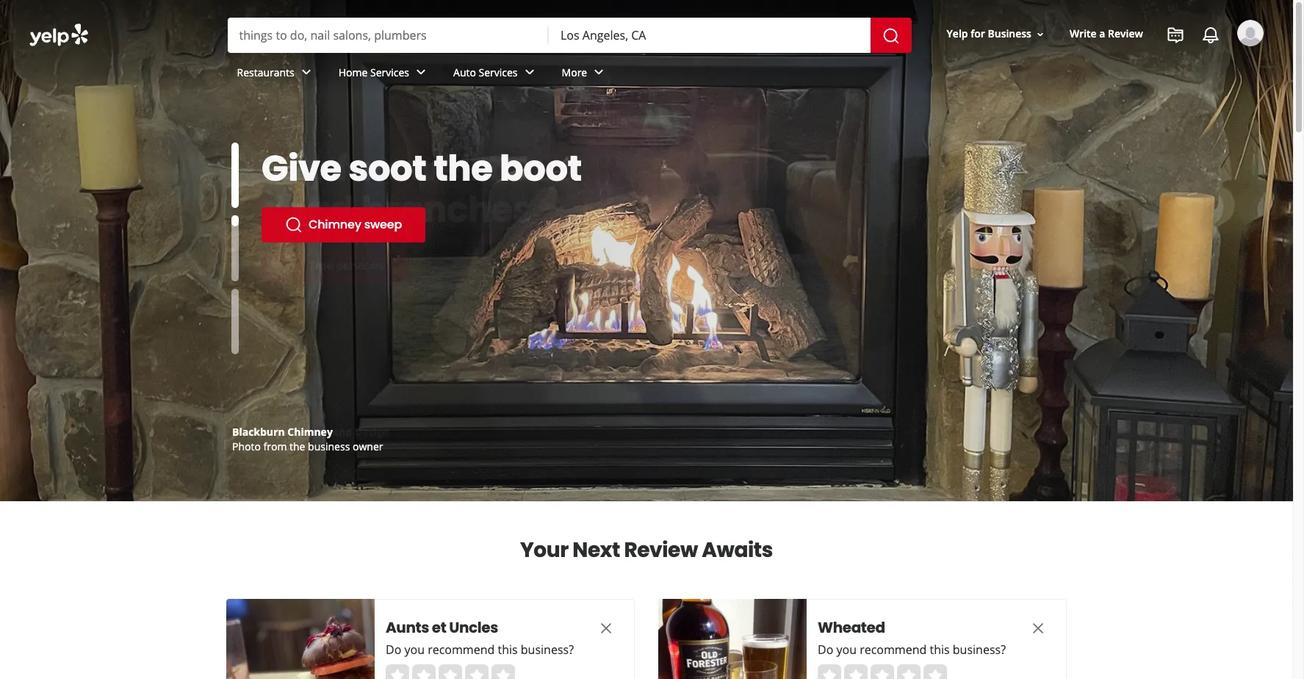 Task type: describe. For each thing, give the bounding box(es) containing it.
aunts et uncles
[[386, 617, 498, 638]]

this for wheated
[[930, 642, 950, 658]]

yelp
[[947, 27, 968, 41]]

aunts
[[386, 617, 429, 638]]

select slide image
[[232, 143, 239, 208]]

24 chevron down v2 image
[[590, 64, 608, 81]]

you for aunts et uncles
[[405, 642, 425, 658]]

24 chevron down v2 image for restaurants
[[297, 64, 315, 81]]

design
[[355, 425, 389, 439]]

24 search v2 image for give soot the boot
[[285, 216, 303, 234]]

do for aunts et uncles
[[386, 642, 402, 658]]

restaurants
[[237, 65, 295, 79]]

none field find
[[239, 27, 537, 43]]

turftim landscape and design photo by tim m.
[[232, 425, 389, 453]]

you for wheated
[[837, 642, 857, 658]]

Find text field
[[239, 27, 537, 43]]

24 search v2 image for say farewell to dead branches
[[285, 257, 303, 275]]

rating element for aunts et uncles
[[386, 664, 515, 679]]

auto services
[[454, 65, 518, 79]]

services for home services
[[370, 65, 409, 79]]

write a review
[[1070, 27, 1144, 41]]

more
[[562, 65, 587, 79]]

recommend for aunts et uncles
[[428, 642, 495, 658]]

explore banner section banner
[[0, 0, 1294, 501]]

owner
[[353, 440, 383, 453]]

home services
[[339, 65, 409, 79]]

rating element for wheated
[[818, 664, 947, 679]]

tim m. link
[[278, 440, 312, 453]]

your
[[520, 536, 569, 564]]

blackburn chimney link
[[232, 425, 333, 439]]

et
[[432, 617, 446, 638]]

24 chevron down v2 image for home services
[[412, 64, 430, 81]]

say
[[262, 144, 329, 193]]

blackburn chimney photo from the business owner
[[232, 425, 383, 453]]

chimney inside the blackburn chimney photo from the business owner
[[288, 425, 333, 439]]

business categories element
[[225, 53, 1264, 96]]

the inside the blackburn chimney photo from the business owner
[[290, 440, 305, 453]]

24 chevron down v2 image for auto services
[[521, 64, 538, 81]]

home services link
[[327, 53, 442, 96]]

do for wheated
[[818, 642, 834, 658]]

wheated
[[818, 617, 885, 638]]

farewell
[[336, 144, 480, 193]]

16 chevron down v2 image
[[1035, 28, 1047, 40]]

soot
[[349, 144, 427, 193]]

uncles
[[449, 617, 498, 638]]

a
[[1100, 27, 1106, 41]]

blackburn
[[232, 425, 285, 439]]

notifications image
[[1202, 26, 1220, 44]]

aunts et uncles link
[[386, 617, 570, 638]]

chimney sweep
[[309, 216, 402, 233]]

turftim
[[232, 425, 273, 439]]

chimney sweep link
[[262, 207, 426, 243]]

sweep
[[364, 216, 402, 233]]

tree
[[309, 257, 334, 274]]

awaits
[[702, 536, 773, 564]]

jeremy m. image
[[1238, 20, 1264, 46]]



Task type: locate. For each thing, give the bounding box(es) containing it.
24 search v2 image left tree
[[285, 257, 303, 275]]

None radio
[[492, 664, 515, 679]]

1 this from the left
[[498, 642, 518, 658]]

1 horizontal spatial you
[[837, 642, 857, 658]]

services
[[337, 257, 384, 274]]

0 horizontal spatial the
[[290, 440, 305, 453]]

1 horizontal spatial do you recommend this business?
[[818, 642, 1006, 658]]

more link
[[550, 53, 620, 96]]

24 search v2 image down say
[[285, 216, 303, 234]]

(no rating) image
[[386, 664, 515, 679], [818, 664, 947, 679]]

services right home
[[370, 65, 409, 79]]

0 horizontal spatial rating element
[[386, 664, 515, 679]]

user actions element
[[935, 18, 1285, 109]]

1 none field from the left
[[239, 27, 537, 43]]

24 chevron down v2 image inside 'restaurants' link
[[297, 64, 315, 81]]

this for aunts et uncles
[[498, 642, 518, 658]]

search image
[[882, 27, 900, 45]]

give
[[262, 144, 342, 193]]

auto
[[454, 65, 476, 79]]

0 horizontal spatial dismiss card image
[[598, 619, 615, 637]]

0 horizontal spatial review
[[624, 536, 698, 564]]

2 24 search v2 image from the top
[[285, 257, 303, 275]]

none field up business categories element
[[561, 27, 859, 43]]

2 24 chevron down v2 image from the left
[[412, 64, 430, 81]]

1 rating element from the left
[[386, 664, 515, 679]]

by
[[263, 440, 275, 453]]

24 chevron down v2 image left 'auto'
[[412, 64, 430, 81]]

1 vertical spatial review
[[624, 536, 698, 564]]

photo of aunts et uncles image
[[226, 599, 375, 679]]

2 you from the left
[[837, 642, 857, 658]]

2 (no rating) image from the left
[[818, 664, 947, 679]]

turftim landscape and design link
[[232, 425, 389, 439]]

0 horizontal spatial services
[[370, 65, 409, 79]]

1 vertical spatial the
[[290, 440, 305, 453]]

1 recommend from the left
[[428, 642, 495, 658]]

2 rating element from the left
[[818, 664, 947, 679]]

landscape
[[276, 425, 330, 439]]

boot
[[500, 144, 582, 193]]

business
[[988, 27, 1032, 41]]

business
[[308, 440, 350, 453]]

services
[[370, 65, 409, 79], [479, 65, 518, 79]]

and
[[333, 425, 352, 439]]

1 business? from the left
[[521, 642, 574, 658]]

from
[[263, 440, 287, 453]]

review right next
[[624, 536, 698, 564]]

1 24 chevron down v2 image from the left
[[297, 64, 315, 81]]

24 chevron down v2 image
[[297, 64, 315, 81], [412, 64, 430, 81], [521, 64, 538, 81]]

2 recommend from the left
[[860, 642, 927, 658]]

0 vertical spatial 24 search v2 image
[[285, 216, 303, 234]]

wheated link
[[818, 617, 1002, 638]]

business? down aunts et uncles link
[[521, 642, 574, 658]]

chimney inside "link"
[[309, 216, 361, 233]]

photo inside turftim landscape and design photo by tim m.
[[232, 440, 261, 453]]

(no rating) image for aunts et uncles
[[386, 664, 515, 679]]

1 do you recommend this business? from the left
[[386, 642, 574, 658]]

1 horizontal spatial none field
[[561, 27, 859, 43]]

branches
[[361, 185, 532, 234]]

recommend
[[428, 642, 495, 658], [860, 642, 927, 658]]

1 horizontal spatial the
[[434, 144, 493, 193]]

24 search v2 image
[[285, 216, 303, 234], [285, 257, 303, 275]]

do down aunts
[[386, 642, 402, 658]]

0 vertical spatial the
[[434, 144, 493, 193]]

do
[[386, 642, 402, 658], [818, 642, 834, 658]]

(no rating) image down wheated link
[[818, 664, 947, 679]]

this
[[498, 642, 518, 658], [930, 642, 950, 658]]

0 horizontal spatial do
[[386, 642, 402, 658]]

recommend down wheated link
[[860, 642, 927, 658]]

review
[[1108, 27, 1144, 41], [624, 536, 698, 564]]

do you recommend this business? down aunts et uncles link
[[386, 642, 574, 658]]

do down wheated
[[818, 642, 834, 658]]

24 chevron down v2 image inside auto services link
[[521, 64, 538, 81]]

dismiss card image
[[598, 619, 615, 637], [1030, 619, 1047, 637]]

you down aunts
[[405, 642, 425, 658]]

0 horizontal spatial 24 chevron down v2 image
[[297, 64, 315, 81]]

business? for wheated
[[953, 642, 1006, 658]]

tim
[[278, 440, 297, 453]]

write
[[1070, 27, 1097, 41]]

business? down wheated link
[[953, 642, 1006, 658]]

1 horizontal spatial do
[[818, 642, 834, 658]]

0 vertical spatial chimney
[[309, 216, 361, 233]]

yelp for business
[[947, 27, 1032, 41]]

1 horizontal spatial services
[[479, 65, 518, 79]]

you down wheated
[[837, 642, 857, 658]]

1 services from the left
[[370, 65, 409, 79]]

auto services link
[[442, 53, 550, 96]]

the
[[434, 144, 493, 193], [290, 440, 305, 453]]

2 none field from the left
[[561, 27, 859, 43]]

0 horizontal spatial you
[[405, 642, 425, 658]]

1 horizontal spatial 24 chevron down v2 image
[[412, 64, 430, 81]]

dead
[[262, 185, 354, 234]]

rating element down aunts et uncles
[[386, 664, 515, 679]]

2 services from the left
[[479, 65, 518, 79]]

this down wheated link
[[930, 642, 950, 658]]

0 horizontal spatial (no rating) image
[[386, 664, 515, 679]]

review for a
[[1108, 27, 1144, 41]]

2 business? from the left
[[953, 642, 1006, 658]]

say farewell to dead branches
[[262, 144, 532, 234]]

0 horizontal spatial do you recommend this business?
[[386, 642, 574, 658]]

(no rating) image for wheated
[[818, 664, 947, 679]]

24 chevron down v2 image right auto services
[[521, 64, 538, 81]]

yelp for business button
[[941, 21, 1052, 47]]

this down aunts et uncles link
[[498, 642, 518, 658]]

(no rating) image down aunts et uncles
[[386, 664, 515, 679]]

0 vertical spatial review
[[1108, 27, 1144, 41]]

dismiss card image for wheated
[[1030, 619, 1047, 637]]

photo inside the blackburn chimney photo from the business owner
[[232, 440, 261, 453]]

0 horizontal spatial none field
[[239, 27, 537, 43]]

write a review link
[[1064, 21, 1150, 47]]

services right 'auto'
[[479, 65, 518, 79]]

chimney
[[309, 216, 361, 233], [288, 425, 333, 439]]

rating element down wheated link
[[818, 664, 947, 679]]

1 vertical spatial 24 search v2 image
[[285, 257, 303, 275]]

rating element
[[386, 664, 515, 679], [818, 664, 947, 679]]

None radio
[[386, 664, 409, 679], [412, 664, 436, 679], [439, 664, 462, 679], [465, 664, 489, 679], [818, 664, 842, 679], [845, 664, 868, 679], [871, 664, 894, 679], [897, 664, 921, 679], [924, 664, 947, 679], [386, 664, 409, 679], [412, 664, 436, 679], [439, 664, 462, 679], [465, 664, 489, 679], [818, 664, 842, 679], [845, 664, 868, 679], [871, 664, 894, 679], [897, 664, 921, 679], [924, 664, 947, 679]]

24 chevron down v2 image right restaurants
[[297, 64, 315, 81]]

none field up home services link
[[239, 27, 537, 43]]

give soot the boot
[[262, 144, 582, 193]]

review inside write a review "link"
[[1108, 27, 1144, 41]]

recommend down uncles
[[428, 642, 495, 658]]

your next review awaits
[[520, 536, 773, 564]]

24 search v2 image inside chimney sweep "link"
[[285, 216, 303, 234]]

tree services
[[309, 257, 384, 274]]

none field the near
[[561, 27, 859, 43]]

projects image
[[1167, 26, 1185, 44]]

tree services link
[[262, 248, 408, 284]]

None search field
[[0, 0, 1294, 109], [227, 18, 915, 53], [0, 0, 1294, 109], [227, 18, 915, 53]]

m.
[[300, 440, 312, 453]]

dismiss card image for aunts et uncles
[[598, 619, 615, 637]]

restaurants link
[[225, 53, 327, 96]]

None field
[[239, 27, 537, 43], [561, 27, 859, 43]]

1 horizontal spatial rating element
[[818, 664, 947, 679]]

to
[[487, 144, 524, 193]]

home
[[339, 65, 368, 79]]

0 horizontal spatial this
[[498, 642, 518, 658]]

business?
[[521, 642, 574, 658], [953, 642, 1006, 658]]

chimney up m.
[[288, 425, 333, 439]]

for
[[971, 27, 986, 41]]

1 horizontal spatial (no rating) image
[[818, 664, 947, 679]]

2 dismiss card image from the left
[[1030, 619, 1047, 637]]

1 you from the left
[[405, 642, 425, 658]]

1 dismiss card image from the left
[[598, 619, 615, 637]]

review for next
[[624, 536, 698, 564]]

do you recommend this business? down wheated link
[[818, 642, 1006, 658]]

do you recommend this business? for aunts et uncles
[[386, 642, 574, 658]]

1 horizontal spatial this
[[930, 642, 950, 658]]

3 24 chevron down v2 image from the left
[[521, 64, 538, 81]]

photo of wheated image
[[659, 599, 807, 679]]

chimney up tree services link
[[309, 216, 361, 233]]

you
[[405, 642, 425, 658], [837, 642, 857, 658]]

1 horizontal spatial recommend
[[860, 642, 927, 658]]

0 horizontal spatial business?
[[521, 642, 574, 658]]

1 horizontal spatial business?
[[953, 642, 1006, 658]]

1 horizontal spatial review
[[1108, 27, 1144, 41]]

business? for aunts et uncles
[[521, 642, 574, 658]]

review right a at the top of page
[[1108, 27, 1144, 41]]

1 do from the left
[[386, 642, 402, 658]]

2 do you recommend this business? from the left
[[818, 642, 1006, 658]]

1 horizontal spatial dismiss card image
[[1030, 619, 1047, 637]]

Near text field
[[561, 27, 859, 43]]

1 24 search v2 image from the top
[[285, 216, 303, 234]]

do you recommend this business?
[[386, 642, 574, 658], [818, 642, 1006, 658]]

photo
[[232, 440, 261, 453], [232, 440, 261, 453]]

2 horizontal spatial 24 chevron down v2 image
[[521, 64, 538, 81]]

2 do from the left
[[818, 642, 834, 658]]

24 chevron down v2 image inside home services link
[[412, 64, 430, 81]]

do you recommend this business? for wheated
[[818, 642, 1006, 658]]

1 vertical spatial chimney
[[288, 425, 333, 439]]

1 (no rating) image from the left
[[386, 664, 515, 679]]

24 search v2 image inside tree services link
[[285, 257, 303, 275]]

next
[[573, 536, 620, 564]]

0 horizontal spatial recommend
[[428, 642, 495, 658]]

2 this from the left
[[930, 642, 950, 658]]

recommend for wheated
[[860, 642, 927, 658]]

services for auto services
[[479, 65, 518, 79]]



Task type: vqa. For each thing, say whether or not it's contained in the screenshot.
See all 7.6k photos "LINK"
no



